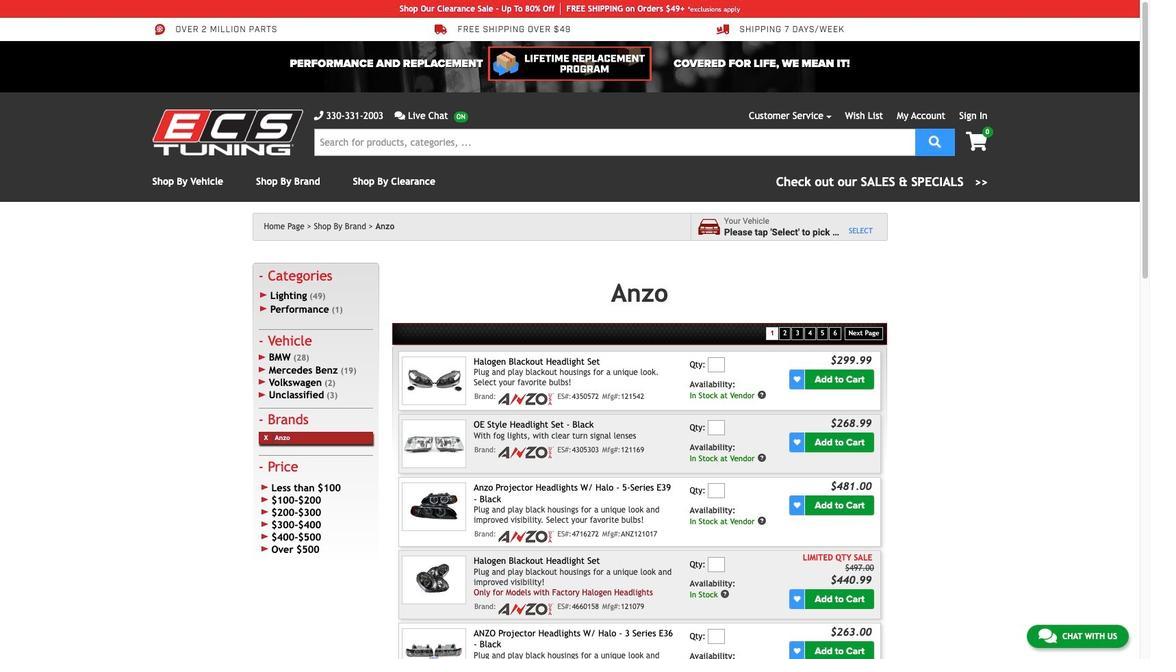 Task type: describe. For each thing, give the bounding box(es) containing it.
Search text field
[[314, 129, 915, 156]]

question sign image for the es#4660158 - 121079 - halogen blackout headlight set  - plug and play blackout housings for a unique look and improved visibility! - anzo - mercedes benz image on the left bottom of page
[[721, 590, 730, 599]]

0 vertical spatial comments image
[[395, 111, 405, 121]]

question sign image for es#4350572 - 121542 - halogen blackout headlight set - plug and play blackout housings for a unique look. select your favorite bulbs! - anzo - volkswagen image
[[758, 390, 767, 400]]

es#4350572 - 121542 - halogen blackout headlight set - plug and play blackout housings for a unique look. select your favorite bulbs! - anzo - volkswagen image
[[402, 357, 466, 405]]

add to wish list image for es#4716219 - anz121011- - anzo projector headlights w/ halo - 3 series e36 - black - plug and play black housings for a unique look and improved visibility. select your favorite bulbs! - anzo - bmw image
[[794, 648, 801, 655]]

search image
[[929, 135, 942, 148]]

question sign image for the add to wish list icon associated with "es#4305303 - 121169 - oe style headlight set - black - with fog lights, with clear turn signal lenses - anzo - volkswagen" image
[[758, 453, 767, 463]]

add to wish list image for "es#4305303 - 121169 - oe style headlight set - black - with fog lights, with clear turn signal lenses - anzo - volkswagen" image
[[794, 439, 801, 446]]

1 vertical spatial comments image
[[1039, 628, 1057, 644]]

ecs tuning image
[[152, 110, 303, 155]]

add to wish list image for es#4350572 - 121542 - halogen blackout headlight set - plug and play blackout housings for a unique look. select your favorite bulbs! - anzo - volkswagen image
[[794, 376, 801, 383]]

question sign image for the add to wish list icon related to es#4716272 - anz121017 - anzo projector headlights w/ halo - 5-series e39 - black - plug and play black housings for a unique look and improved visibility. select your favorite bulbs! - anzo - bmw image
[[758, 516, 767, 526]]



Task type: vqa. For each thing, say whether or not it's contained in the screenshot.
Es#4350572 - 121542 - Halogen Blackout Headlight Set - Plug And Play Blackout Housings For A Unique Look. Select Your Favorite Bulbs! - Anzo - Volkswagen image
yes



Task type: locate. For each thing, give the bounding box(es) containing it.
0 vertical spatial question sign image
[[758, 453, 767, 463]]

2 anzo - corporate logo image from the top
[[499, 446, 554, 459]]

shopping cart image
[[966, 132, 988, 151]]

es#4716219 - anz121011- - anzo projector headlights w/ halo - 3 series e36 - black - plug and play black housings for a unique look and improved visibility. select your favorite bulbs! - anzo - bmw image
[[402, 629, 466, 660]]

1 vertical spatial question sign image
[[758, 516, 767, 526]]

anzo - corporate logo image
[[499, 393, 554, 406], [499, 446, 554, 459], [499, 530, 554, 544], [499, 603, 554, 616]]

add to wish list image
[[794, 376, 801, 383], [794, 439, 801, 446], [794, 502, 801, 509], [794, 596, 801, 603], [794, 648, 801, 655]]

3 add to wish list image from the top
[[794, 502, 801, 509]]

question sign image
[[758, 390, 767, 400], [721, 590, 730, 599]]

1 vertical spatial question sign image
[[721, 590, 730, 599]]

phone image
[[314, 111, 324, 121]]

anzo - corporate logo image for the es#4660158 - 121079 - halogen blackout headlight set  - plug and play blackout housings for a unique look and improved visibility! - anzo - mercedes benz image on the left bottom of page
[[499, 603, 554, 616]]

es#4305303 - 121169 - oe style headlight set - black - with fog lights, with clear turn signal lenses - anzo - volkswagen image
[[402, 420, 466, 468]]

1 anzo - corporate logo image from the top
[[499, 393, 554, 406]]

5 add to wish list image from the top
[[794, 648, 801, 655]]

add to wish list image for es#4716272 - anz121017 - anzo projector headlights w/ halo - 5-series e39 - black - plug and play black housings for a unique look and improved visibility. select your favorite bulbs! - anzo - bmw image
[[794, 502, 801, 509]]

comments image
[[395, 111, 405, 121], [1039, 628, 1057, 644]]

question sign image
[[758, 453, 767, 463], [758, 516, 767, 526]]

3 anzo - corporate logo image from the top
[[499, 530, 554, 544]]

0 vertical spatial question sign image
[[758, 390, 767, 400]]

lifetime replacement program banner image
[[489, 47, 652, 81]]

None text field
[[708, 484, 725, 499]]

1 question sign image from the top
[[758, 453, 767, 463]]

None text field
[[708, 358, 725, 373], [708, 421, 725, 436], [708, 557, 725, 572], [708, 630, 725, 645], [708, 358, 725, 373], [708, 421, 725, 436], [708, 557, 725, 572], [708, 630, 725, 645]]

anzo - corporate logo image for es#4716272 - anz121017 - anzo projector headlights w/ halo - 5-series e39 - black - plug and play black housings for a unique look and improved visibility. select your favorite bulbs! - anzo - bmw image
[[499, 530, 554, 544]]

es#4716272 - anz121017 - anzo projector headlights w/ halo - 5-series e39 - black - plug and play black housings for a unique look and improved visibility. select your favorite bulbs! - anzo - bmw image
[[402, 483, 466, 531]]

1 horizontal spatial comments image
[[1039, 628, 1057, 644]]

2 question sign image from the top
[[758, 516, 767, 526]]

2 add to wish list image from the top
[[794, 439, 801, 446]]

0 horizontal spatial question sign image
[[721, 590, 730, 599]]

es#4660158 - 121079 - halogen blackout headlight set  - plug and play blackout housings for a unique look and improved visibility! - anzo - mercedes benz image
[[402, 556, 466, 605]]

1 horizontal spatial question sign image
[[758, 390, 767, 400]]

1 add to wish list image from the top
[[794, 376, 801, 383]]

anzo - corporate logo image for es#4350572 - 121542 - halogen blackout headlight set - plug and play blackout housings for a unique look. select your favorite bulbs! - anzo - volkswagen image
[[499, 393, 554, 406]]

4 add to wish list image from the top
[[794, 596, 801, 603]]

0 horizontal spatial comments image
[[395, 111, 405, 121]]

4 anzo - corporate logo image from the top
[[499, 603, 554, 616]]

anzo - corporate logo image for "es#4305303 - 121169 - oe style headlight set - black - with fog lights, with clear turn signal lenses - anzo - volkswagen" image
[[499, 446, 554, 459]]



